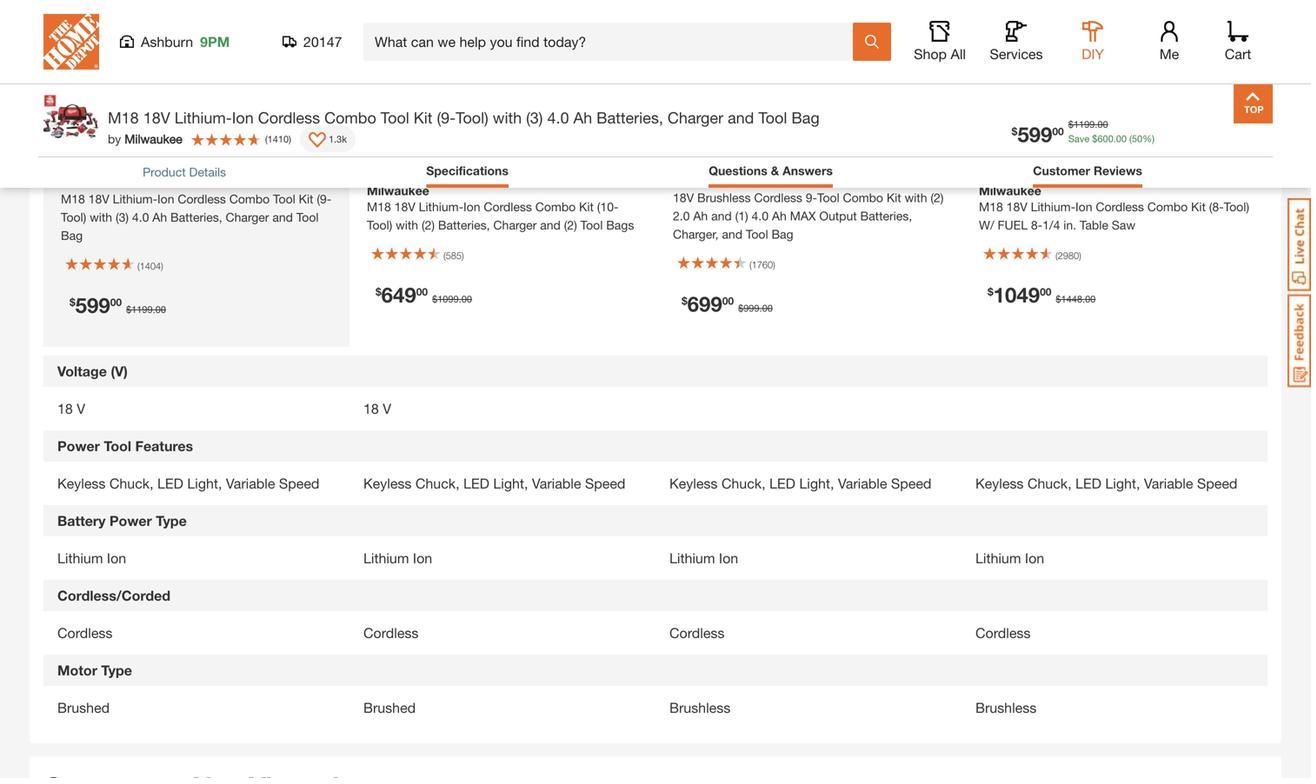 Task type: describe. For each thing, give the bounding box(es) containing it.
&
[[771, 163, 779, 178]]

1099
[[437, 293, 459, 305]]

shop all button
[[912, 21, 968, 63]]

$ 649 00 $ 1099 . 00
[[376, 282, 472, 307]]

3 lithium from the left
[[669, 550, 715, 566]]

$ 599 00 $ 1199 . 00
[[70, 293, 166, 317]]

0 horizontal spatial ah
[[573, 108, 592, 127]]

w/
[[979, 218, 994, 232]]

$ 699 00 $ 999 . 00
[[682, 291, 773, 316]]

(8-
[[1209, 200, 1224, 214]]

kit for 649
[[579, 200, 594, 214]]

( inside $ 599 00 $ 1199 . 00 save $ 600 . 00 ( 50 %)
[[1129, 133, 1132, 144]]

diy
[[1082, 46, 1104, 62]]

1 v from the left
[[77, 400, 85, 417]]

1760
[[752, 259, 773, 270]]

0 horizontal spatial 4.0
[[547, 108, 569, 127]]

in.
[[1064, 218, 1076, 232]]

questions & answers
[[709, 163, 833, 178]]

4 speed from the left
[[1197, 475, 1238, 492]]

$ 599 00 $ 1199 . 00 save $ 600 . 00 ( 50 %)
[[1012, 119, 1155, 146]]

$ up (v)
[[126, 304, 131, 315]]

1 lithium ion from the left
[[57, 550, 126, 566]]

2 keyless from the left
[[363, 475, 412, 492]]

ion inside milwaukee m18 18v lithium-ion cordless combo kit (8-tool) w/ fuel 8-1/4 in. table saw
[[1075, 200, 1092, 214]]

battery power type
[[57, 513, 187, 529]]

details
[[189, 165, 226, 179]]

20147
[[303, 33, 342, 50]]

$ up 'voltage' on the top left
[[70, 296, 75, 308]]

3 chuck, from the left
[[721, 475, 766, 492]]

combo up 1.3k
[[324, 108, 376, 127]]

2 18 v from the left
[[363, 400, 391, 417]]

m18 18v lithium-ion cordless combo kit (10-tool) with (2) batteries, charger and (2) tool bags image
[[358, 0, 647, 166]]

3 light, from the left
[[799, 475, 834, 492]]

by milwaukee
[[108, 132, 182, 146]]

lithium- for 1049
[[1031, 200, 1076, 214]]

kit for 699
[[887, 190, 901, 205]]

1 lithium from the left
[[57, 550, 103, 566]]

$ right the save
[[1092, 133, 1098, 144]]

tool up output
[[817, 190, 840, 205]]

3 keyless from the left
[[669, 475, 718, 492]]

me
[[1160, 46, 1179, 62]]

9-
[[806, 190, 817, 205]]

milwaukee m18 18v lithium-ion cordless combo kit (10- tool) with (2) batteries, charger and (2) tool bags
[[367, 183, 634, 232]]

1 horizontal spatial ah
[[693, 209, 708, 223]]

kit left (9-
[[414, 108, 433, 127]]

and down the (1)
[[722, 227, 742, 241]]

reviews
[[1094, 163, 1142, 178]]

power tool features
[[57, 438, 193, 454]]

charger,
[[673, 227, 719, 241]]

specifications button down m18 18v lithium-ion cordless combo tool kit (9-tool) with (3) 4.0 ah batteries, charger and tool bag
[[426, 162, 508, 183]]

%)
[[1143, 133, 1155, 144]]

. for $ 649 00 $ 1099 . 00
[[459, 293, 461, 305]]

ashburn
[[141, 33, 193, 50]]

585
[[446, 250, 462, 261]]

2 lithium ion from the left
[[363, 550, 432, 566]]

18v inside ridgid 18v brushless cordless 9-tool combo kit with (2) 2.0 ah and (1) 4.0 ah max output batteries, charger, and tool bag
[[673, 190, 694, 205]]

max
[[790, 209, 816, 223]]

. left 50
[[1113, 133, 1116, 144]]

cart
[[1225, 46, 1251, 62]]

699
[[687, 291, 722, 316]]

0 vertical spatial tool)
[[456, 108, 488, 127]]

tool up questions & answers
[[758, 108, 787, 127]]

1 speed from the left
[[279, 475, 319, 492]]

fuel
[[998, 218, 1028, 232]]

) for 649
[[462, 250, 464, 261]]

cordless inside ridgid 18v brushless cordless 9-tool combo kit with (2) 2.0 ah and (1) 4.0 ah max output batteries, charger, and tool bag
[[754, 190, 802, 205]]

( left display "image"
[[265, 133, 268, 145]]

1 keyless chuck, led light, variable speed from the left
[[57, 475, 319, 492]]

1049
[[993, 282, 1040, 307]]

motor type
[[57, 662, 132, 679]]

( for 699
[[749, 259, 752, 270]]

( for 649
[[443, 250, 446, 261]]

4 keyless chuck, led light, variable speed from the left
[[975, 475, 1238, 492]]

. for $ 699 00 $ 999 . 00
[[759, 303, 762, 314]]

shop all
[[914, 46, 966, 62]]

by
[[108, 132, 121, 146]]

2.0
[[673, 209, 690, 223]]

(9-
[[437, 108, 456, 127]]

(1)
[[735, 209, 748, 223]]

) for 699
[[773, 259, 775, 270]]

cordless/corded
[[57, 587, 170, 604]]

cordless inside milwaukee m18 18v lithium-ion cordless combo kit (8-tool) w/ fuel 8-1/4 in. table saw
[[1096, 200, 1144, 214]]

table
[[1080, 218, 1108, 232]]

voltage
[[57, 363, 107, 380]]

motor
[[57, 662, 97, 679]]

product details
[[143, 165, 226, 179]]

8-
[[1031, 218, 1043, 232]]

649
[[381, 282, 416, 307]]

2 light, from the left
[[493, 475, 528, 492]]

bags
[[606, 218, 634, 232]]

(v)
[[111, 363, 128, 380]]

4 keyless from the left
[[975, 475, 1024, 492]]

combo for 699
[[843, 190, 883, 205]]

00 up (v)
[[110, 296, 122, 308]]

with inside ridgid 18v brushless cordless 9-tool combo kit with (2) 2.0 ah and (1) 4.0 ah max output batteries, charger, and tool bag
[[905, 190, 927, 205]]

1 chuck, from the left
[[109, 475, 153, 492]]

services
[[990, 46, 1043, 62]]

1 horizontal spatial batteries,
[[597, 108, 663, 127]]

ion inside milwaukee m18 18v lithium-ion cordless combo kit (10- tool) with (2) batteries, charger and (2) tool bags
[[463, 200, 480, 214]]

( 2980 )
[[1055, 250, 1081, 261]]

2 brushed from the left
[[363, 700, 416, 716]]

customer reviews
[[1033, 163, 1142, 178]]

saw
[[1112, 218, 1135, 232]]

tool) for 649
[[367, 218, 392, 232]]

4 led from the left
[[1075, 475, 1101, 492]]

and left the (1)
[[711, 209, 732, 223]]

services button
[[989, 21, 1044, 63]]

milwaukee for 649
[[367, 183, 429, 198]]

specifications
[[426, 163, 508, 178]]

3 keyless chuck, led light, variable speed from the left
[[669, 475, 932, 492]]

3 variable from the left
[[838, 475, 887, 492]]

bag inside ridgid 18v brushless cordless 9-tool combo kit with (2) 2.0 ah and (1) 4.0 ah max output batteries, charger, and tool bag
[[772, 227, 793, 241]]

specifications button up milwaukee m18 18v lithium-ion cordless combo kit (10- tool) with (2) batteries, charger and (2) tool bags on the left top of the page
[[426, 162, 508, 180]]

$ 1049 00 $ 1448 . 00
[[988, 282, 1096, 307]]

m18 for 1049
[[979, 200, 1003, 214]]

product
[[143, 165, 186, 179]]

feedback link image
[[1288, 294, 1311, 388]]

tool left features
[[104, 438, 131, 454]]

charger inside milwaukee m18 18v lithium-ion cordless combo kit (10- tool) with (2) batteries, charger and (2) tool bags
[[493, 218, 537, 232]]

( 585 )
[[443, 250, 464, 261]]

milwaukee m18 18v lithium-ion cordless combo kit (8-tool) w/ fuel 8-1/4 in. table saw
[[979, 183, 1249, 232]]

1 horizontal spatial power
[[109, 513, 152, 529]]

tool) for 1049
[[1224, 200, 1249, 214]]

diy button
[[1065, 21, 1121, 63]]

00 left 50
[[1116, 133, 1127, 144]]

1 keyless from the left
[[57, 475, 106, 492]]



Task type: locate. For each thing, give the bounding box(es) containing it.
and inside milwaukee m18 18v lithium-ion cordless combo kit (10- tool) with (2) batteries, charger and (2) tool bags
[[540, 218, 561, 232]]

$ right 699
[[738, 303, 744, 314]]

combo left (8-
[[1147, 200, 1188, 214]]

2980
[[1058, 250, 1079, 261]]

milwaukee
[[124, 132, 182, 146], [367, 183, 429, 198], [979, 183, 1041, 198]]

2 18 from the left
[[363, 400, 379, 417]]

$ down w/
[[988, 286, 993, 298]]

0 vertical spatial 1199
[[1074, 119, 1095, 130]]

50
[[1132, 133, 1143, 144]]

with for (9-
[[493, 108, 522, 127]]

0 vertical spatial charger
[[668, 108, 723, 127]]

0 horizontal spatial m18
[[108, 108, 139, 127]]

0 horizontal spatial 18 v
[[57, 400, 85, 417]]

4.0 right (3)
[[547, 108, 569, 127]]

$ left 999
[[682, 295, 687, 307]]

1.3k
[[329, 133, 347, 145]]

. inside $ 599 00 $ 1199 . 00
[[153, 304, 155, 315]]

type
[[156, 513, 187, 529], [101, 662, 132, 679]]

00 left the save
[[1052, 125, 1064, 137]]

. inside $ 1049 00 $ 1448 . 00
[[1082, 293, 1085, 305]]

( 1410 )
[[265, 133, 291, 145]]

2 horizontal spatial tool)
[[1224, 200, 1249, 214]]

$ left the save
[[1012, 125, 1018, 137]]

kit
[[414, 108, 433, 127], [887, 190, 901, 205], [579, 200, 594, 214], [1191, 200, 1206, 214]]

( for 599
[[137, 260, 140, 272]]

$ right 649
[[432, 293, 437, 305]]

1 vertical spatial with
[[905, 190, 927, 205]]

2 variable from the left
[[532, 475, 581, 492]]

m18
[[108, 108, 139, 127], [367, 200, 391, 214], [979, 200, 1003, 214]]

0 horizontal spatial milwaukee
[[124, 132, 182, 146]]

milwaukee down specifications at the left top
[[367, 183, 429, 198]]

( up 999
[[749, 259, 752, 270]]

milwaukee up product in the top left of the page
[[124, 132, 182, 146]]

4 lithium from the left
[[975, 550, 1021, 566]]

( 1760 )
[[749, 259, 775, 270]]

1199 down 1404
[[131, 304, 153, 315]]

2 led from the left
[[463, 475, 489, 492]]

kit left (10-
[[579, 200, 594, 214]]

2 horizontal spatial with
[[905, 190, 927, 205]]

00 right 1099
[[461, 293, 472, 305]]

lithium- inside milwaukee m18 18v lithium-ion cordless combo kit (10- tool) with (2) batteries, charger and (2) tool bags
[[419, 200, 463, 214]]

2 horizontal spatial ah
[[772, 209, 787, 223]]

1 horizontal spatial lithium-
[[419, 200, 463, 214]]

1 brushed from the left
[[57, 700, 110, 716]]

product image image
[[43, 93, 99, 150]]

0 vertical spatial with
[[493, 108, 522, 127]]

tool down (10-
[[580, 218, 603, 232]]

18v brushless cordless 9-tool combo kit with (2) 2.0 ah and (1) 4.0 ah max output batteries, charger, and tool bag image
[[664, 0, 953, 157]]

00 right 999
[[762, 303, 773, 314]]

batteries, down what can we help you find today? search field
[[597, 108, 663, 127]]

. down 1760 at the right top
[[759, 303, 762, 314]]

tool inside milwaukee m18 18v lithium-ion cordless combo kit (10- tool) with (2) batteries, charger and (2) tool bags
[[580, 218, 603, 232]]

0 vertical spatial 599
[[1018, 122, 1052, 146]]

2 horizontal spatial batteries,
[[860, 209, 912, 223]]

. for $ 1049 00 $ 1448 . 00
[[1082, 293, 1085, 305]]

tool) inside milwaukee m18 18v lithium-ion cordless combo kit (8-tool) w/ fuel 8-1/4 in. table saw
[[1224, 200, 1249, 214]]

cart link
[[1219, 21, 1257, 63]]

0 horizontal spatial tool)
[[367, 218, 392, 232]]

1.3k button
[[300, 126, 356, 152]]

combo for 1049
[[1147, 200, 1188, 214]]

bag up answers
[[791, 108, 820, 127]]

cordless inside milwaukee m18 18v lithium-ion cordless combo kit (10- tool) with (2) batteries, charger and (2) tool bags
[[484, 200, 532, 214]]

1 horizontal spatial v
[[383, 400, 391, 417]]

18v inside milwaukee m18 18v lithium-ion cordless combo kit (8-tool) w/ fuel 8-1/4 in. table saw
[[1006, 200, 1027, 214]]

1404
[[140, 260, 161, 272]]

kit inside milwaukee m18 18v lithium-ion cordless combo kit (8-tool) w/ fuel 8-1/4 in. table saw
[[1191, 200, 1206, 214]]

9pm
[[200, 33, 230, 50]]

1199 for $ 599 00 $ 1199 . 00
[[131, 304, 153, 315]]

bag down max
[[772, 227, 793, 241]]

milwaukee up fuel
[[979, 183, 1041, 198]]

1 horizontal spatial m18
[[367, 200, 391, 214]]

0 horizontal spatial batteries,
[[438, 218, 490, 232]]

with inside milwaukee m18 18v lithium-ion cordless combo kit (10- tool) with (2) batteries, charger and (2) tool bags
[[396, 218, 418, 232]]

$ up the save
[[1068, 119, 1074, 130]]

v
[[77, 400, 85, 417], [383, 400, 391, 417]]

0 vertical spatial 4.0
[[547, 108, 569, 127]]

1 horizontal spatial milwaukee
[[367, 183, 429, 198]]

product details button
[[143, 163, 226, 181], [143, 163, 226, 181]]

tool left (9-
[[381, 108, 409, 127]]

1199 up the save
[[1074, 119, 1095, 130]]

m18 inside milwaukee m18 18v lithium-ion cordless combo kit (10- tool) with (2) batteries, charger and (2) tool bags
[[367, 200, 391, 214]]

tool
[[381, 108, 409, 127], [758, 108, 787, 127], [817, 190, 840, 205], [580, 218, 603, 232], [746, 227, 768, 241], [104, 438, 131, 454]]

2 horizontal spatial m18
[[979, 200, 1003, 214]]

speed
[[279, 475, 319, 492], [585, 475, 625, 492], [891, 475, 932, 492], [1197, 475, 1238, 492]]

ah up charger, at the top right
[[693, 209, 708, 223]]

lithium- inside milwaukee m18 18v lithium-ion cordless combo kit (8-tool) w/ fuel 8-1/4 in. table saw
[[1031, 200, 1076, 214]]

( up 1099
[[443, 250, 446, 261]]

. up 600
[[1095, 119, 1098, 130]]

milwaukee inside milwaukee m18 18v lithium-ion cordless combo kit (8-tool) w/ fuel 8-1/4 in. table saw
[[979, 183, 1041, 198]]

0 horizontal spatial v
[[77, 400, 85, 417]]

brushed
[[57, 700, 110, 716], [363, 700, 416, 716]]

customer reviews button
[[1033, 162, 1142, 183], [1033, 162, 1142, 180]]

1 vertical spatial bag
[[772, 227, 793, 241]]

tool down the (1)
[[746, 227, 768, 241]]

lithium- up the 1/4
[[1031, 200, 1076, 214]]

lithium ion
[[57, 550, 126, 566], [363, 550, 432, 566], [669, 550, 738, 566], [975, 550, 1044, 566]]

3 lithium ion from the left
[[669, 550, 738, 566]]

$ right 1049
[[1056, 293, 1061, 305]]

and up questions
[[728, 108, 754, 127]]

m18 for 649
[[367, 200, 391, 214]]

2 keyless chuck, led light, variable speed from the left
[[363, 475, 625, 492]]

00 right 1448
[[1085, 293, 1096, 305]]

m18 18v lithium-ion cordless combo tool kit (9-tool) with (3) 4.0 ah batteries, charger and tool bag
[[108, 108, 820, 127]]

1/4
[[1043, 218, 1060, 232]]

2 horizontal spatial (2)
[[931, 190, 944, 205]]

)
[[289, 133, 291, 145], [462, 250, 464, 261], [1079, 250, 1081, 261], [773, 259, 775, 270], [161, 260, 163, 272]]

combo for 649
[[535, 200, 576, 214]]

and left bags
[[540, 218, 561, 232]]

power right battery
[[109, 513, 152, 529]]

4 light, from the left
[[1105, 475, 1140, 492]]

combo inside milwaukee m18 18v lithium-ion cordless combo kit (8-tool) w/ fuel 8-1/4 in. table saw
[[1147, 200, 1188, 214]]

all
[[951, 46, 966, 62]]

2 speed from the left
[[585, 475, 625, 492]]

1410
[[268, 133, 289, 145]]

18v inside milwaukee m18 18v lithium-ion cordless combo kit (10- tool) with (2) batteries, charger and (2) tool bags
[[394, 200, 415, 214]]

charger down specifications at the left top
[[493, 218, 537, 232]]

0 horizontal spatial 1199
[[131, 304, 153, 315]]

kit inside ridgid 18v brushless cordless 9-tool combo kit with (2) 2.0 ah and (1) 4.0 ah max output batteries, charger, and tool bag
[[887, 190, 901, 205]]

variable
[[226, 475, 275, 492], [532, 475, 581, 492], [838, 475, 887, 492], [1144, 475, 1193, 492]]

m18 18v lithium-ion cordless combo kit (8-tool) w/ fuel 8-1/4 in. table saw image
[[970, 0, 1259, 166]]

4.0 right the (1)
[[752, 209, 769, 223]]

milwaukee for 1049
[[979, 183, 1041, 198]]

( left %) in the top right of the page
[[1129, 133, 1132, 144]]

999
[[744, 303, 759, 314]]

power up battery
[[57, 438, 100, 454]]

light,
[[187, 475, 222, 492], [493, 475, 528, 492], [799, 475, 834, 492], [1105, 475, 1140, 492]]

1 horizontal spatial 4.0
[[752, 209, 769, 223]]

( 1404 )
[[137, 260, 163, 272]]

1199 inside $ 599 00 $ 1199 . 00
[[131, 304, 153, 315]]

. inside $ 699 00 $ 999 . 00
[[759, 303, 762, 314]]

1 horizontal spatial charger
[[668, 108, 723, 127]]

output
[[819, 209, 857, 223]]

2 lithium from the left
[[363, 550, 409, 566]]

. inside $ 649 00 $ 1099 . 00
[[459, 293, 461, 305]]

lithium- up details
[[175, 108, 232, 127]]

specifications button
[[426, 162, 508, 183], [426, 162, 508, 180]]

brushless inside ridgid 18v brushless cordless 9-tool combo kit with (2) 2.0 ah and (1) 4.0 ah max output batteries, charger, and tool bag
[[697, 190, 751, 205]]

3 led from the left
[[769, 475, 795, 492]]

tool) left live chat image
[[1224, 200, 1249, 214]]

battery
[[57, 513, 106, 529]]

599 up voltage (v)
[[75, 293, 110, 317]]

batteries, right output
[[860, 209, 912, 223]]

2 vertical spatial with
[[396, 218, 418, 232]]

batteries, inside ridgid 18v brushless cordless 9-tool combo kit with (2) 2.0 ah and (1) 4.0 ah max output batteries, charger, and tool bag
[[860, 209, 912, 223]]

( down the 1/4
[[1055, 250, 1058, 261]]

power
[[57, 438, 100, 454], [109, 513, 152, 529]]

display image
[[309, 132, 326, 150]]

ah
[[573, 108, 592, 127], [693, 209, 708, 223], [772, 209, 787, 223]]

0 horizontal spatial with
[[396, 218, 418, 232]]

combo inside ridgid 18v brushless cordless 9-tool combo kit with (2) 2.0 ah and (1) 4.0 ah max output batteries, charger, and tool bag
[[843, 190, 883, 205]]

(
[[1129, 133, 1132, 144], [265, 133, 268, 145], [443, 250, 446, 261], [1055, 250, 1058, 261], [749, 259, 752, 270], [137, 260, 140, 272]]

00 up 600
[[1098, 119, 1108, 130]]

batteries,
[[597, 108, 663, 127], [860, 209, 912, 223], [438, 218, 490, 232]]

00
[[1098, 119, 1108, 130], [1052, 125, 1064, 137], [1116, 133, 1127, 144], [416, 286, 428, 298], [1040, 286, 1051, 298], [461, 293, 472, 305], [1085, 293, 1096, 305], [722, 295, 734, 307], [110, 296, 122, 308], [762, 303, 773, 314], [155, 304, 166, 315]]

1 variable from the left
[[226, 475, 275, 492]]

kit right the 9-
[[887, 190, 901, 205]]

.
[[1095, 119, 1098, 130], [1113, 133, 1116, 144], [459, 293, 461, 305], [1082, 293, 1085, 305], [759, 303, 762, 314], [153, 304, 155, 315]]

0 horizontal spatial lithium-
[[175, 108, 232, 127]]

2 horizontal spatial milwaukee
[[979, 183, 1041, 198]]

combo up output
[[843, 190, 883, 205]]

4 variable from the left
[[1144, 475, 1193, 492]]

. right 1049
[[1082, 293, 1085, 305]]

with for (10-
[[396, 218, 418, 232]]

type right motor
[[101, 662, 132, 679]]

. for $ 599 00 $ 1199 . 00 save $ 600 . 00 ( 50 %)
[[1095, 119, 1098, 130]]

4.0 inside ridgid 18v brushless cordless 9-tool combo kit with (2) 2.0 ah and (1) 4.0 ah max output batteries, charger, and tool bag
[[752, 209, 769, 223]]

0 horizontal spatial 599
[[75, 293, 110, 317]]

shop
[[914, 46, 947, 62]]

1 horizontal spatial (2)
[[564, 218, 577, 232]]

kit left (8-
[[1191, 200, 1206, 214]]

charger up ridgid
[[668, 108, 723, 127]]

(2) inside ridgid 18v brushless cordless 9-tool combo kit with (2) 2.0 ah and (1) 4.0 ah max output batteries, charger, and tool bag
[[931, 190, 944, 205]]

features
[[135, 438, 193, 454]]

answers
[[783, 163, 833, 178]]

) for 599
[[161, 260, 163, 272]]

1 horizontal spatial 1199
[[1074, 119, 1095, 130]]

1199 for $ 599 00 $ 1199 . 00 save $ 600 . 00 ( 50 %)
[[1074, 119, 1095, 130]]

1 vertical spatial 599
[[75, 293, 110, 317]]

bag
[[791, 108, 820, 127], [772, 227, 793, 241]]

top button
[[1234, 84, 1273, 123]]

0 horizontal spatial power
[[57, 438, 100, 454]]

$
[[1068, 119, 1074, 130], [1012, 125, 1018, 137], [1092, 133, 1098, 144], [376, 286, 381, 298], [988, 286, 993, 298], [432, 293, 437, 305], [1056, 293, 1061, 305], [682, 295, 687, 307], [70, 296, 75, 308], [738, 303, 744, 314], [126, 304, 131, 315]]

charger
[[668, 108, 723, 127], [493, 218, 537, 232]]

the home depot logo image
[[43, 14, 99, 70]]

ah left max
[[772, 209, 787, 223]]

What can we help you find today? search field
[[375, 23, 852, 60]]

1 led from the left
[[157, 475, 183, 492]]

questions
[[709, 163, 767, 178]]

ah right (3)
[[573, 108, 592, 127]]

live chat image
[[1288, 198, 1311, 291]]

(2)
[[931, 190, 944, 205], [422, 218, 435, 232], [564, 218, 577, 232]]

( for 1049
[[1055, 250, 1058, 261]]

599
[[1018, 122, 1052, 146], [75, 293, 110, 317]]

2 vertical spatial tool)
[[367, 218, 392, 232]]

599 for $ 599 00 $ 1199 . 00 save $ 600 . 00 ( 50 %)
[[1018, 122, 1052, 146]]

ridgid 18v brushless cordless 9-tool combo kit with (2) 2.0 ah and (1) 4.0 ah max output batteries, charger, and tool bag
[[673, 174, 944, 241]]

0 horizontal spatial type
[[101, 662, 132, 679]]

3 speed from the left
[[891, 475, 932, 492]]

tool) inside milwaukee m18 18v lithium-ion cordless combo kit (10- tool) with (2) batteries, charger and (2) tool bags
[[367, 218, 392, 232]]

1 vertical spatial 4.0
[[752, 209, 769, 223]]

led
[[157, 475, 183, 492], [463, 475, 489, 492], [769, 475, 795, 492], [1075, 475, 1101, 492]]

combo inside milwaukee m18 18v lithium-ion cordless combo kit (10- tool) with (2) batteries, charger and (2) tool bags
[[535, 200, 576, 214]]

00 left 1099
[[416, 286, 428, 298]]

batteries, inside milwaukee m18 18v lithium-ion cordless combo kit (10- tool) with (2) batteries, charger and (2) tool bags
[[438, 218, 490, 232]]

combo left (10-
[[535, 200, 576, 214]]

customer
[[1033, 163, 1090, 178]]

save
[[1068, 133, 1090, 144]]

questions & answers button
[[709, 162, 833, 183], [709, 162, 833, 180]]

1 vertical spatial type
[[101, 662, 132, 679]]

tool) up 649
[[367, 218, 392, 232]]

1 vertical spatial power
[[109, 513, 152, 529]]

18v
[[143, 108, 170, 127], [673, 190, 694, 205], [394, 200, 415, 214], [1006, 200, 1027, 214]]

599 for $ 599 00 $ 1199 . 00
[[75, 293, 110, 317]]

(3)
[[526, 108, 543, 127]]

600
[[1098, 133, 1113, 144]]

1 horizontal spatial brushed
[[363, 700, 416, 716]]

kit inside milwaukee m18 18v lithium-ion cordless combo kit (10- tool) with (2) batteries, charger and (2) tool bags
[[579, 200, 594, 214]]

m18 inside milwaukee m18 18v lithium-ion cordless combo kit (8-tool) w/ fuel 8-1/4 in. table saw
[[979, 200, 1003, 214]]

voltage (v)
[[57, 363, 128, 380]]

1448
[[1061, 293, 1082, 305]]

599 left the save
[[1018, 122, 1052, 146]]

lithium- down specifications at the left top
[[419, 200, 463, 214]]

tool) up specifications at the left top
[[456, 108, 488, 127]]

4 lithium ion from the left
[[975, 550, 1044, 566]]

. down ( 585 )
[[459, 293, 461, 305]]

(10-
[[597, 200, 619, 214]]

0 horizontal spatial brushed
[[57, 700, 110, 716]]

1 18 v from the left
[[57, 400, 85, 417]]

( up $ 599 00 $ 1199 . 00 on the top
[[137, 260, 140, 272]]

lithium- for 649
[[419, 200, 463, 214]]

0 vertical spatial power
[[57, 438, 100, 454]]

2 horizontal spatial lithium-
[[1031, 200, 1076, 214]]

00 down 1404
[[155, 304, 166, 315]]

ridgid
[[673, 174, 716, 189]]

1 horizontal spatial 18
[[363, 400, 379, 417]]

1 light, from the left
[[187, 475, 222, 492]]

4 chuck, from the left
[[1028, 475, 1072, 492]]

kit for 1049
[[1191, 200, 1206, 214]]

lithium-
[[175, 108, 232, 127], [419, 200, 463, 214], [1031, 200, 1076, 214]]

18 v
[[57, 400, 85, 417], [363, 400, 391, 417]]

0 horizontal spatial charger
[[493, 218, 537, 232]]

00 left 1448
[[1040, 286, 1051, 298]]

4.0
[[547, 108, 569, 127], [752, 209, 769, 223]]

me button
[[1142, 21, 1197, 63]]

0 vertical spatial type
[[156, 513, 187, 529]]

combo
[[324, 108, 376, 127], [843, 190, 883, 205], [535, 200, 576, 214], [1147, 200, 1188, 214]]

1 18 from the left
[[57, 400, 73, 417]]

1 horizontal spatial 18 v
[[363, 400, 391, 417]]

milwaukee inside milwaukee m18 18v lithium-ion cordless combo kit (10- tool) with (2) batteries, charger and (2) tool bags
[[367, 183, 429, 198]]

1 horizontal spatial 599
[[1018, 122, 1052, 146]]

0 horizontal spatial (2)
[[422, 218, 435, 232]]

ashburn 9pm
[[141, 33, 230, 50]]

1 vertical spatial tool)
[[1224, 200, 1249, 214]]

20147 button
[[283, 33, 343, 50]]

and
[[728, 108, 754, 127], [711, 209, 732, 223], [540, 218, 561, 232], [722, 227, 742, 241]]

599 inside $ 599 00 $ 1199 . 00 save $ 600 . 00 ( 50 %)
[[1018, 122, 1052, 146]]

. for $ 599 00 $ 1199 . 00
[[153, 304, 155, 315]]

type down features
[[156, 513, 187, 529]]

1 vertical spatial charger
[[493, 218, 537, 232]]

. down 1404
[[153, 304, 155, 315]]

2 chuck, from the left
[[415, 475, 460, 492]]

1 horizontal spatial with
[[493, 108, 522, 127]]

1 horizontal spatial tool)
[[456, 108, 488, 127]]

0 horizontal spatial 18
[[57, 400, 73, 417]]

) for 1049
[[1079, 250, 1081, 261]]

batteries, up 585
[[438, 218, 490, 232]]

$ left 1099
[[376, 286, 381, 298]]

00 left 999
[[722, 295, 734, 307]]

0 vertical spatial bag
[[791, 108, 820, 127]]

2 v from the left
[[383, 400, 391, 417]]

1 vertical spatial 1199
[[131, 304, 153, 315]]

1 horizontal spatial type
[[156, 513, 187, 529]]

1199 inside $ 599 00 $ 1199 . 00 save $ 600 . 00 ( 50 %)
[[1074, 119, 1095, 130]]



Task type: vqa. For each thing, say whether or not it's contained in the screenshot.
Charger to the left
yes



